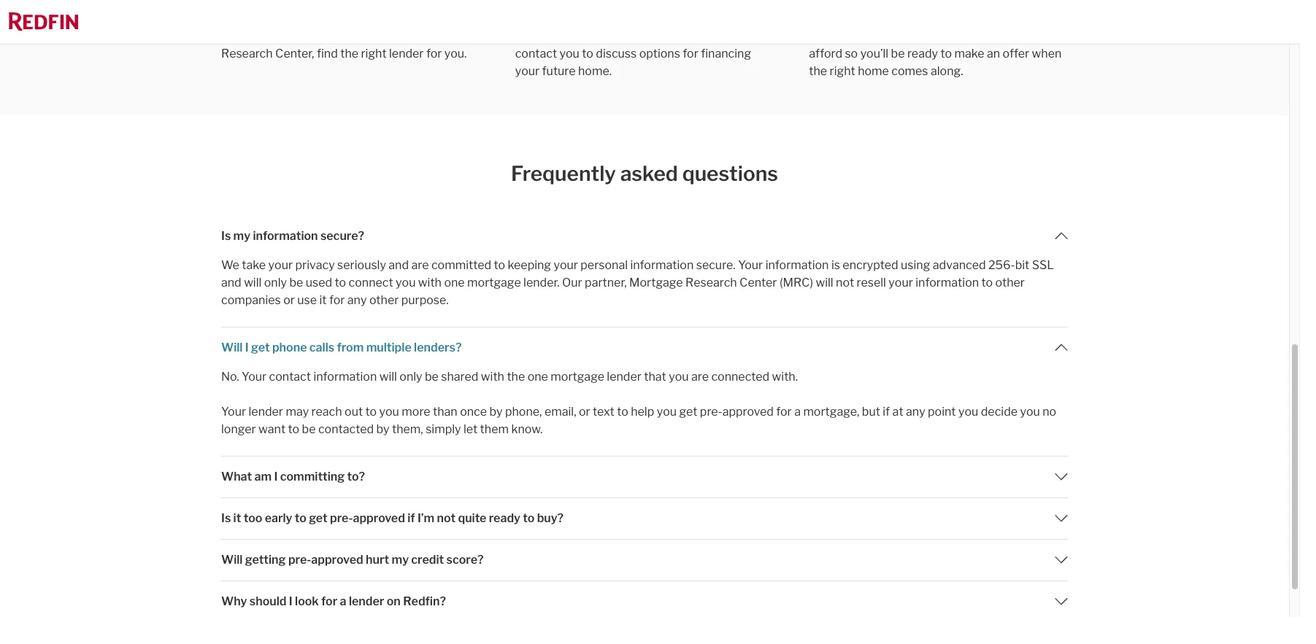Task type: locate. For each thing, give the bounding box(es) containing it.
0 horizontal spatial contact
[[269, 370, 311, 384]]

ready for quite
[[489, 512, 521, 525]]

to right used
[[335, 276, 346, 290]]

2 horizontal spatial i
[[289, 595, 293, 609]]

i for should
[[289, 595, 293, 609]]

no. your contact information will only be shared with the one mortgage lender that you are connected with.
[[221, 370, 798, 384]]

you up the other purpose.
[[396, 276, 416, 290]]

is left too
[[221, 512, 231, 525]]

lender inside your responses will help our partner, mortgage research center, find the right lender for you.
[[389, 47, 424, 61]]

for right look
[[321, 595, 338, 609]]

no.
[[221, 370, 239, 384]]

your inside your lender may reach out to you more than once by phone, email, or text to help you get pre-approved for a mortgage, but if at any point you decide you no longer want to be contacted by them, simply let them know.
[[221, 405, 246, 419]]

pre- down connected with.
[[700, 405, 723, 419]]

0 vertical spatial pre-
[[700, 405, 723, 419]]

i for am
[[274, 470, 278, 484]]

1 horizontal spatial one
[[528, 370, 548, 384]]

your lender may reach out to you more than once by phone, email, or text to help you get pre-approved for a mortgage, but if at any point you decide you no longer want to be contacted by them, simply let them know.
[[221, 405, 1057, 436]]

lender
[[613, 29, 648, 43], [837, 29, 871, 43], [389, 47, 424, 61], [607, 370, 642, 384], [249, 405, 283, 419], [349, 595, 384, 609]]

1 vertical spatial approved
[[353, 512, 405, 525]]

lender up want
[[249, 405, 283, 419]]

help inside your responses will help our partner, mortgage research center, find the right lender for you.
[[328, 29, 351, 43]]

what
[[979, 29, 1006, 43]]

a right look
[[340, 595, 346, 609]]

ready inside your lender will help determine what you can afford so you'll be ready to make an offer when the right home comes along.
[[907, 47, 938, 61]]

1 horizontal spatial the
[[507, 370, 525, 384]]

contact down the shortly
[[515, 47, 557, 61]]

the down afford
[[809, 64, 827, 78]]

not left the 'resell'
[[836, 276, 854, 290]]

1 vertical spatial any
[[906, 405, 926, 419]]

1 vertical spatial if
[[408, 512, 415, 525]]

1 vertical spatial or
[[579, 405, 590, 419]]

we take your privacy seriously and are committed to keeping your personal information secure. your information is encrypted using advanced 256-bit ssl and will only be used to connect you with one mortgage lender. our partner, mortgage research center (mrc) will not resell your information to other companies or use it for any other purpose.
[[221, 258, 1054, 307]]

1 vertical spatial research
[[686, 276, 737, 290]]

when
[[1032, 47, 1062, 61]]

2 vertical spatial get
[[309, 512, 328, 525]]

lender left on
[[349, 595, 384, 609]]

is for is my information secure?
[[221, 229, 231, 243]]

be inside your lender will help determine what you can afford so you'll be ready to make an offer when the right home comes along.
[[891, 47, 905, 61]]

using
[[901, 258, 930, 272]]

0 vertical spatial mortgage
[[419, 29, 473, 43]]

0 horizontal spatial with
[[418, 276, 442, 290]]

your left responses
[[221, 29, 246, 43]]

0 vertical spatial ready
[[907, 47, 938, 61]]

0 vertical spatial any
[[347, 293, 367, 307]]

be inside your lender may reach out to you more than once by phone, email, or text to help you get pre-approved for a mortgage, but if at any point you decide you no longer want to be contacted by them, simply let them know.
[[302, 422, 316, 436]]

for down selected,
[[683, 47, 699, 61]]

1 vertical spatial get
[[679, 405, 698, 419]]

will left the 'getting'
[[221, 553, 243, 567]]

256-
[[989, 258, 1015, 272]]

research down secure.
[[686, 276, 737, 290]]

1 vertical spatial is
[[832, 258, 840, 272]]

your inside your lender will help determine what you can afford so you'll be ready to make an offer when the right home comes along.
[[809, 29, 834, 43]]

a inside your lender may reach out to you more than once by phone, email, or text to help you get pre-approved for a mortgage, but if at any point you decide you no longer want to be contacted by them, simply let them know.
[[794, 405, 801, 419]]

are
[[411, 258, 429, 272], [691, 370, 709, 384]]

to inside shortly after your lender is selected, they'll contact you to discuss options for financing your future home.
[[582, 47, 593, 61]]

1 horizontal spatial not
[[836, 276, 854, 290]]

pre- up will getting pre-approved hurt my credit score?
[[330, 512, 353, 525]]

with inside we take your privacy seriously and are committed to keeping your personal information secure. your information is encrypted using advanced 256-bit ssl and will only be used to connect you with one mortgage lender. our partner, mortgage research center (mrc) will not resell your information to other companies or use it for any other purpose.
[[418, 276, 442, 290]]

1 vertical spatial contact
[[269, 370, 311, 384]]

1 horizontal spatial or
[[579, 405, 590, 419]]

1 horizontal spatial mortgage
[[629, 276, 683, 290]]

or
[[283, 293, 295, 307], [579, 405, 590, 419]]

0 horizontal spatial help
[[328, 29, 351, 43]]

0 horizontal spatial is
[[650, 29, 659, 43]]

not
[[836, 276, 854, 290], [437, 512, 456, 525]]

only
[[264, 276, 287, 290], [400, 370, 422, 384]]

for inside shortly after your lender is selected, they'll contact you to discuss options for financing your future home.
[[683, 47, 699, 61]]

0 vertical spatial by
[[490, 405, 503, 419]]

2 will from the top
[[221, 553, 243, 567]]

financing
[[701, 47, 751, 61]]

longer
[[221, 422, 256, 436]]

help inside your lender will help determine what you can afford so you'll be ready to make an offer when the right home comes along.
[[894, 29, 917, 43]]

approved down connected with.
[[723, 405, 774, 419]]

1 horizontal spatial research
[[686, 276, 737, 290]]

1 horizontal spatial i
[[274, 470, 278, 484]]

lender.
[[524, 276, 560, 290]]

mortgage
[[467, 276, 521, 290], [551, 370, 605, 384]]

find
[[317, 47, 338, 61]]

determine
[[920, 29, 976, 43]]

1 horizontal spatial partner,
[[585, 276, 627, 290]]

i inside dropdown button
[[289, 595, 293, 609]]

0 horizontal spatial one
[[444, 276, 465, 290]]

0 horizontal spatial if
[[408, 512, 415, 525]]

ready up comes along. in the top right of the page
[[907, 47, 938, 61]]

the
[[340, 47, 359, 61], [809, 64, 827, 78], [507, 370, 525, 384]]

buy?
[[537, 512, 564, 525]]

any inside we take your privacy seriously and are committed to keeping your personal information secure. your information is encrypted using advanced 256-bit ssl and will only be used to connect you with one mortgage lender. our partner, mortgage research center (mrc) will not resell your information to other companies or use it for any other purpose.
[[347, 293, 367, 307]]

a
[[794, 405, 801, 419], [340, 595, 346, 609]]

to down 256-
[[982, 276, 993, 290]]

0 horizontal spatial mortgage
[[467, 276, 521, 290]]

help
[[328, 29, 351, 43], [894, 29, 917, 43], [631, 405, 654, 419]]

right inside your lender will help determine what you can afford so you'll be ready to make an offer when the right home comes along.
[[830, 64, 856, 78]]

1 is from the top
[[221, 229, 231, 243]]

1 vertical spatial pre-
[[330, 512, 353, 525]]

research
[[221, 47, 273, 61], [686, 276, 737, 290]]

more
[[402, 405, 430, 419]]

used
[[306, 276, 332, 290]]

mortgage down committed
[[467, 276, 521, 290]]

get inside your lender may reach out to you more than once by phone, email, or text to help you get pre-approved for a mortgage, but if at any point you decide you no longer want to be contacted by them, simply let them know.
[[679, 405, 698, 419]]

pre- inside 'is it too early to get pre-approved if i'm not quite ready to buy?' dropdown button
[[330, 512, 353, 525]]

0 vertical spatial contact
[[515, 47, 557, 61]]

1 will from the top
[[221, 341, 243, 355]]

is up the options
[[650, 29, 659, 43]]

be right you'll at the right
[[891, 47, 905, 61]]

1 horizontal spatial help
[[631, 405, 654, 419]]

phone
[[272, 341, 307, 355]]

1 vertical spatial mortgage
[[629, 276, 683, 290]]

and up connect at the top left of the page
[[389, 258, 409, 272]]

help up find
[[328, 29, 351, 43]]

mortgage down is my information secure? dropdown button
[[629, 276, 683, 290]]

for down used
[[329, 293, 345, 307]]

1 horizontal spatial ready
[[907, 47, 938, 61]]

encrypted
[[843, 258, 899, 272]]

0 vertical spatial mortgage
[[467, 276, 521, 290]]

approved up hurt
[[353, 512, 405, 525]]

are inside we take your privacy seriously and are committed to keeping your personal information secure. your information is encrypted using advanced 256-bit ssl and will only be used to connect you with one mortgage lender. our partner, mortgage research center (mrc) will not resell your information to other companies or use it for any other purpose.
[[411, 258, 429, 272]]

get
[[251, 341, 270, 355], [679, 405, 698, 419], [309, 512, 328, 525]]

0 vertical spatial and
[[389, 258, 409, 272]]

0 vertical spatial is
[[650, 29, 659, 43]]

center
[[740, 276, 777, 290]]

1 horizontal spatial a
[[794, 405, 801, 419]]

for down connected with.
[[776, 405, 792, 419]]

0 horizontal spatial ready
[[489, 512, 521, 525]]

2 horizontal spatial the
[[809, 64, 827, 78]]

0 vertical spatial a
[[794, 405, 801, 419]]

by left them,
[[376, 422, 390, 436]]

1 vertical spatial ready
[[489, 512, 521, 525]]

with right the shared
[[481, 370, 504, 384]]

2 is from the top
[[221, 512, 231, 525]]

is
[[221, 229, 231, 243], [221, 512, 231, 525]]

calls
[[309, 341, 335, 355]]

1 horizontal spatial it
[[319, 293, 327, 307]]

my right hurt
[[392, 553, 409, 567]]

is inside we take your privacy seriously and are committed to keeping your personal information secure. your information is encrypted using advanced 256-bit ssl and will only be used to connect you with one mortgage lender. our partner, mortgage research center (mrc) will not resell your information to other companies or use it for any other purpose.
[[832, 258, 840, 272]]

contact inside shortly after your lender is selected, they'll contact you to discuss options for financing your future home.
[[515, 47, 557, 61]]

your inside we take your privacy seriously and are committed to keeping your personal information secure. your information is encrypted using advanced 256-bit ssl and will only be used to connect you with one mortgage lender. our partner, mortgage research center (mrc) will not resell your information to other companies or use it for any other purpose.
[[738, 258, 763, 272]]

your up our
[[554, 258, 578, 272]]

help for determine
[[894, 29, 917, 43]]

research down responses
[[221, 47, 273, 61]]

will
[[221, 341, 243, 355], [221, 553, 243, 567]]

frequently asked questions
[[511, 161, 778, 186]]

0 horizontal spatial it
[[233, 512, 241, 525]]

0 vertical spatial not
[[836, 276, 854, 290]]

are right that
[[691, 370, 709, 384]]

lender left for you.
[[389, 47, 424, 61]]

is inside shortly after your lender is selected, they'll contact you to discuss options for financing your future home.
[[650, 29, 659, 43]]

1 vertical spatial it
[[233, 512, 241, 525]]

is
[[650, 29, 659, 43], [832, 258, 840, 272]]

2 vertical spatial pre-
[[288, 553, 311, 567]]

for
[[683, 47, 699, 61], [329, 293, 345, 307], [776, 405, 792, 419], [321, 595, 338, 609]]

1 horizontal spatial with
[[481, 370, 504, 384]]

2 horizontal spatial pre-
[[700, 405, 723, 419]]

1 horizontal spatial by
[[490, 405, 503, 419]]

not inside we take your privacy seriously and are committed to keeping your personal information secure. your information is encrypted using advanced 256-bit ssl and will only be used to connect you with one mortgage lender. our partner, mortgage research center (mrc) will not resell your information to other companies or use it for any other purpose.
[[836, 276, 854, 290]]

with up the other purpose.
[[418, 276, 442, 290]]

multiple
[[366, 341, 412, 355]]

1 horizontal spatial only
[[400, 370, 422, 384]]

right down our
[[361, 47, 387, 61]]

early
[[265, 512, 292, 525]]

lender left that
[[607, 370, 642, 384]]

one up phone,
[[528, 370, 548, 384]]

will up no.
[[221, 341, 243, 355]]

ready right quite
[[489, 512, 521, 525]]

it left too
[[233, 512, 241, 525]]

0 horizontal spatial right
[[361, 47, 387, 61]]

1 vertical spatial partner,
[[585, 276, 627, 290]]

i left look
[[289, 595, 293, 609]]

0 horizontal spatial i
[[245, 341, 249, 355]]

and
[[389, 258, 409, 272], [221, 276, 241, 290]]

any right at
[[906, 405, 926, 419]]

questions
[[682, 161, 778, 186]]

0 vertical spatial only
[[264, 276, 287, 290]]

ready inside dropdown button
[[489, 512, 521, 525]]

reach
[[311, 405, 342, 419]]

only up more
[[400, 370, 422, 384]]

1 vertical spatial mortgage
[[551, 370, 605, 384]]

approved left hurt
[[311, 553, 363, 567]]

approved inside your lender may reach out to you more than once by phone, email, or text to help you get pre-approved for a mortgage, but if at any point you decide you no longer want to be contacted by them, simply let them know.
[[723, 405, 774, 419]]

will
[[308, 29, 325, 43], [874, 29, 891, 43], [244, 276, 262, 290], [816, 276, 834, 290], [379, 370, 397, 384]]

0 vertical spatial is
[[221, 229, 231, 243]]

only inside we take your privacy seriously and are committed to keeping your personal information secure. your information is encrypted using advanced 256-bit ssl and will only be used to connect you with one mortgage lender. our partner, mortgage research center (mrc) will not resell your information to other companies or use it for any other purpose.
[[264, 276, 287, 290]]

will up find
[[308, 29, 325, 43]]

it right use
[[319, 293, 327, 307]]

help inside your lender may reach out to you more than once by phone, email, or text to help you get pre-approved for a mortgage, but if at any point you decide you no longer want to be contacted by them, simply let them know.
[[631, 405, 654, 419]]

your right take at the top of page
[[268, 258, 293, 272]]

lender up so
[[837, 29, 871, 43]]

be up use
[[289, 276, 303, 290]]

phone,
[[505, 405, 542, 419]]

your for ready
[[809, 29, 834, 43]]

1 horizontal spatial contact
[[515, 47, 557, 61]]

partner, inside we take your privacy seriously and are committed to keeping your personal information secure. your information is encrypted using advanced 256-bit ssl and will only be used to connect you with one mortgage lender. our partner, mortgage research center (mrc) will not resell your information to other companies or use it for any other purpose.
[[585, 276, 627, 290]]

email,
[[545, 405, 576, 419]]

0 horizontal spatial partner,
[[375, 29, 417, 43]]

information down is my information secure? dropdown button
[[630, 258, 694, 272]]

will for will getting pre-approved hurt my credit score?
[[221, 553, 243, 567]]

are up the other purpose.
[[411, 258, 429, 272]]

my
[[233, 229, 251, 243], [392, 553, 409, 567]]

it inside dropdown button
[[233, 512, 241, 525]]

0 vertical spatial are
[[411, 258, 429, 272]]

1 vertical spatial not
[[437, 512, 456, 525]]

help up comes along. in the top right of the page
[[894, 29, 917, 43]]

credit
[[411, 553, 444, 567]]

ready
[[907, 47, 938, 61], [489, 512, 521, 525]]

0 vertical spatial partner,
[[375, 29, 417, 43]]

asked
[[620, 161, 678, 186]]

the up phone,
[[507, 370, 525, 384]]

be
[[891, 47, 905, 61], [289, 276, 303, 290], [425, 370, 439, 384], [302, 422, 316, 436]]

and down "we"
[[221, 276, 241, 290]]

it
[[319, 293, 327, 307], [233, 512, 241, 525]]

0 vertical spatial will
[[221, 341, 243, 355]]

0 vertical spatial my
[[233, 229, 251, 243]]

want
[[259, 422, 286, 436]]

1 vertical spatial and
[[221, 276, 241, 290]]

with
[[418, 276, 442, 290], [481, 370, 504, 384]]

mortgage inside we take your privacy seriously and are committed to keeping your personal information secure. your information is encrypted using advanced 256-bit ssl and will only be used to connect you with one mortgage lender. our partner, mortgage research center (mrc) will not resell your information to other companies or use it for any other purpose.
[[467, 276, 521, 290]]

your down the shortly
[[515, 64, 540, 78]]

0 horizontal spatial not
[[437, 512, 456, 525]]

or left use
[[283, 293, 295, 307]]

the right find
[[340, 47, 359, 61]]

0 vertical spatial it
[[319, 293, 327, 307]]

it inside we take your privacy seriously and are committed to keeping your personal information secure. your information is encrypted using advanced 256-bit ssl and will only be used to connect you with one mortgage lender. our partner, mortgage research center (mrc) will not resell your information to other companies or use it for any other purpose.
[[319, 293, 327, 307]]

2 horizontal spatial help
[[894, 29, 917, 43]]

0 horizontal spatial mortgage
[[419, 29, 473, 43]]

information down will i get phone calls from multiple lenders?
[[314, 370, 377, 384]]

one down committed
[[444, 276, 465, 290]]

you'll
[[861, 47, 889, 61]]

any down connect at the top left of the page
[[347, 293, 367, 307]]

is my information secure?
[[221, 229, 364, 243]]

contact down 'phone'
[[269, 370, 311, 384]]

lender up discuss
[[613, 29, 648, 43]]

mortgage up for you.
[[419, 29, 473, 43]]

0 vertical spatial research
[[221, 47, 273, 61]]

partner, right our
[[375, 29, 417, 43]]

0 horizontal spatial get
[[251, 341, 270, 355]]

0 horizontal spatial pre-
[[288, 553, 311, 567]]

contact
[[515, 47, 557, 61], [269, 370, 311, 384]]

partner, down personal
[[585, 276, 627, 290]]

1 vertical spatial my
[[392, 553, 409, 567]]

or left text
[[579, 405, 590, 419]]

0 vertical spatial get
[[251, 341, 270, 355]]

0 vertical spatial i
[[245, 341, 249, 355]]

1 vertical spatial will
[[221, 553, 243, 567]]

will getting pre-approved hurt my credit score?
[[221, 553, 484, 567]]

2 horizontal spatial get
[[679, 405, 698, 419]]

0 vertical spatial or
[[283, 293, 295, 307]]

0 horizontal spatial or
[[283, 293, 295, 307]]

1 vertical spatial by
[[376, 422, 390, 436]]

1 horizontal spatial if
[[883, 405, 890, 419]]

you right that
[[669, 370, 689, 384]]

0 vertical spatial with
[[418, 276, 442, 290]]

pre- inside your lender may reach out to you more than once by phone, email, or text to help you get pre-approved for a mortgage, but if at any point you decide you no longer want to be contacted by them, simply let them know.
[[700, 405, 723, 419]]

be down the may
[[302, 422, 316, 436]]

mortgage up the "email,"
[[551, 370, 605, 384]]

is it too early to get pre-approved if i'm not quite ready to buy? button
[[221, 498, 1068, 539]]

options
[[639, 47, 680, 61]]

help down that
[[631, 405, 654, 419]]

will up you'll at the right
[[874, 29, 891, 43]]

that
[[644, 370, 666, 384]]

if
[[883, 405, 890, 419], [408, 512, 415, 525]]

quite
[[458, 512, 487, 525]]

your up longer
[[221, 405, 246, 419]]

your up center
[[738, 258, 763, 272]]

if left at
[[883, 405, 890, 419]]

0 horizontal spatial the
[[340, 47, 359, 61]]

1 vertical spatial one
[[528, 370, 548, 384]]

get inside 'is it too early to get pre-approved if i'm not quite ready to buy?' dropdown button
[[309, 512, 328, 525]]

information down advanced in the right of the page
[[916, 276, 979, 290]]

0 horizontal spatial only
[[264, 276, 287, 290]]

if left the i'm
[[408, 512, 415, 525]]

0 horizontal spatial are
[[411, 258, 429, 272]]

0 horizontal spatial any
[[347, 293, 367, 307]]

my up "we"
[[233, 229, 251, 243]]

right down so
[[830, 64, 856, 78]]

keeping
[[508, 258, 551, 272]]

by right once
[[490, 405, 503, 419]]

seriously
[[337, 258, 386, 272]]

0 vertical spatial right
[[361, 47, 387, 61]]

information up privacy at the left
[[253, 229, 318, 243]]

1 horizontal spatial pre-
[[330, 512, 353, 525]]

your inside your responses will help our partner, mortgage research center, find the right lender for you.
[[221, 29, 246, 43]]

(mrc)
[[780, 276, 813, 290]]

0 horizontal spatial by
[[376, 422, 390, 436]]

1 horizontal spatial any
[[906, 405, 926, 419]]

shared
[[441, 370, 479, 384]]

information
[[253, 229, 318, 243], [630, 258, 694, 272], [766, 258, 829, 272], [916, 276, 979, 290], [314, 370, 377, 384]]

2 vertical spatial the
[[507, 370, 525, 384]]

once
[[460, 405, 487, 419]]

i left 'phone'
[[245, 341, 249, 355]]

redfin?
[[403, 595, 446, 609]]

1 horizontal spatial mortgage
[[551, 370, 605, 384]]

i right am
[[274, 470, 278, 484]]

why should i look for a lender on redfin? button
[[221, 582, 1068, 618]]

only down take at the top of page
[[264, 276, 287, 290]]

0 horizontal spatial a
[[340, 595, 346, 609]]

lenders?
[[414, 341, 462, 355]]

look
[[295, 595, 319, 609]]

0 vertical spatial the
[[340, 47, 359, 61]]

to up future home.
[[582, 47, 593, 61]]

to down determine at the right top
[[941, 47, 952, 61]]



Task type: vqa. For each thing, say whether or not it's contained in the screenshot.
the left 'THE'
yes



Task type: describe. For each thing, give the bounding box(es) containing it.
responses
[[249, 29, 305, 43]]

partner, inside your responses will help our partner, mortgage research center, find the right lender for you.
[[375, 29, 417, 43]]

no
[[1043, 405, 1057, 419]]

comes along.
[[892, 64, 963, 78]]

you down that
[[657, 405, 677, 419]]

for inside we take your privacy seriously and are committed to keeping your personal information secure. your information is encrypted using advanced 256-bit ssl and will only be used to connect you with one mortgage lender. our partner, mortgage research center (mrc) will not resell your information to other companies or use it for any other purpose.
[[329, 293, 345, 307]]

to right text
[[617, 405, 628, 419]]

mortgage inside we take your privacy seriously and are committed to keeping your personal information secure. your information is encrypted using advanced 256-bit ssl and will only be used to connect you with one mortgage lender. our partner, mortgage research center (mrc) will not resell your information to other companies or use it for any other purpose.
[[629, 276, 683, 290]]

i'm
[[418, 512, 435, 525]]

let
[[464, 422, 478, 436]]

offer
[[1003, 47, 1030, 61]]

will i get phone calls from multiple lenders? button
[[221, 328, 1068, 368]]

afford
[[809, 47, 843, 61]]

0 horizontal spatial my
[[233, 229, 251, 243]]

other
[[996, 276, 1025, 290]]

simply
[[426, 422, 461, 436]]

out
[[345, 405, 363, 419]]

any inside your lender may reach out to you more than once by phone, email, or text to help you get pre-approved for a mortgage, but if at any point you decide you no longer want to be contacted by them, simply let them know.
[[906, 405, 926, 419]]

1 vertical spatial only
[[400, 370, 422, 384]]

your down using
[[889, 276, 913, 290]]

other purpose.
[[369, 293, 449, 307]]

companies
[[221, 293, 281, 307]]

privacy
[[295, 258, 335, 272]]

what am i committing to? button
[[221, 457, 1068, 498]]

your for email,
[[221, 405, 246, 419]]

you left no
[[1020, 405, 1040, 419]]

point
[[928, 405, 956, 419]]

or inside your lender may reach out to you more than once by phone, email, or text to help you get pre-approved for a mortgage, but if at any point you decide you no longer want to be contacted by them, simply let them know.
[[579, 405, 590, 419]]

committed
[[431, 258, 491, 272]]

can
[[1031, 29, 1050, 43]]

if inside dropdown button
[[408, 512, 415, 525]]

research inside your responses will help our partner, mortgage research center, find the right lender for you.
[[221, 47, 273, 61]]

what
[[221, 470, 252, 484]]

at
[[893, 405, 904, 419]]

will down take at the top of page
[[244, 276, 262, 290]]

hurt
[[366, 553, 389, 567]]

information inside dropdown button
[[253, 229, 318, 243]]

to left keeping
[[494, 258, 505, 272]]

too
[[244, 512, 262, 525]]

lender inside your lender may reach out to you more than once by phone, email, or text to help you get pre-approved for a mortgage, but if at any point you decide you no longer want to be contacted by them, simply let them know.
[[249, 405, 283, 419]]

to inside your lender will help determine what you can afford so you'll be ready to make an offer when the right home comes along.
[[941, 47, 952, 61]]

the inside your lender will help determine what you can afford so you'll be ready to make an offer when the right home comes along.
[[809, 64, 827, 78]]

you right point
[[959, 405, 979, 419]]

to right out
[[365, 405, 377, 419]]

for inside your lender may reach out to you more than once by phone, email, or text to help you get pre-approved for a mortgage, but if at any point you decide you no longer want to be contacted by them, simply let them know.
[[776, 405, 792, 419]]

your right no.
[[242, 370, 267, 384]]

if inside your lender may reach out to you more than once by phone, email, or text to help you get pre-approved for a mortgage, but if at any point you decide you no longer want to be contacted by them, simply let them know.
[[883, 405, 890, 419]]

one inside we take your privacy seriously and are committed to keeping your personal information secure. your information is encrypted using advanced 256-bit ssl and will only be used to connect you with one mortgage lender. our partner, mortgage research center (mrc) will not resell your information to other companies or use it for any other purpose.
[[444, 276, 465, 290]]

will i get phone calls from multiple lenders?
[[221, 341, 462, 355]]

will down multiple
[[379, 370, 397, 384]]

on
[[387, 595, 401, 609]]

selected,
[[661, 29, 711, 43]]

research inside we take your privacy seriously and are committed to keeping your personal information secure. your information is encrypted using advanced 256-bit ssl and will only be used to connect you with one mortgage lender. our partner, mortgage research center (mrc) will not resell your information to other companies or use it for any other purpose.
[[686, 276, 737, 290]]

to down the may
[[288, 422, 299, 436]]

will inside your responses will help our partner, mortgage research center, find the right lender for you.
[[308, 29, 325, 43]]

take
[[242, 258, 266, 272]]

you up them,
[[379, 405, 399, 419]]

use
[[297, 293, 317, 307]]

mortgage inside your responses will help our partner, mortgage research center, find the right lender for you.
[[419, 29, 473, 43]]

but
[[862, 405, 880, 419]]

be left the shared
[[425, 370, 439, 384]]

secure.
[[696, 258, 736, 272]]

may
[[286, 405, 309, 419]]

discuss
[[596, 47, 637, 61]]

bit
[[1015, 258, 1030, 272]]

a inside dropdown button
[[340, 595, 346, 609]]

your for lender
[[221, 29, 246, 43]]

is it too early to get pre-approved if i'm not quite ready to buy?
[[221, 512, 564, 525]]

get inside will i get phone calls from multiple lenders? dropdown button
[[251, 341, 270, 355]]

home
[[858, 64, 889, 78]]

to?
[[347, 470, 365, 484]]

right inside your responses will help our partner, mortgage research center, find the right lender for you.
[[361, 47, 387, 61]]

you inside your lender will help determine what you can afford so you'll be ready to make an offer when the right home comes along.
[[1008, 29, 1028, 43]]

make
[[955, 47, 985, 61]]

your lender will help determine what you can afford so you'll be ready to make an offer when the right home comes along.
[[809, 29, 1062, 78]]

1 horizontal spatial my
[[392, 553, 409, 567]]

pre- inside will getting pre-approved hurt my credit score? dropdown button
[[288, 553, 311, 567]]

1 vertical spatial with
[[481, 370, 504, 384]]

committing
[[280, 470, 345, 484]]

from
[[337, 341, 364, 355]]

resell
[[857, 276, 886, 290]]

mortgage,
[[803, 405, 860, 419]]

help for our
[[328, 29, 351, 43]]

is my information secure? button
[[221, 216, 1068, 257]]

our
[[354, 29, 372, 43]]

shortly after your lender is selected, they'll contact you to discuss options for financing your future home.
[[515, 29, 751, 78]]

to left buy?
[[523, 512, 535, 525]]

your up discuss
[[586, 29, 610, 43]]

for inside "why should i look for a lender on redfin?" dropdown button
[[321, 595, 338, 609]]

0 horizontal spatial and
[[221, 276, 241, 290]]

ssl
[[1032, 258, 1054, 272]]

frequently
[[511, 161, 616, 186]]

what am i committing to?
[[221, 470, 365, 484]]

you inside we take your privacy seriously and are committed to keeping your personal information secure. your information is encrypted using advanced 256-bit ssl and will only be used to connect you with one mortgage lender. our partner, mortgage research center (mrc) will not resell your information to other companies or use it for any other purpose.
[[396, 276, 416, 290]]

personal
[[581, 258, 628, 272]]

secure?
[[320, 229, 364, 243]]

1 horizontal spatial and
[[389, 258, 409, 272]]

than
[[433, 405, 458, 419]]

your responses will help our partner, mortgage research center, find the right lender for you.
[[221, 29, 473, 61]]

lender inside dropdown button
[[349, 595, 384, 609]]

will right (mrc)
[[816, 276, 834, 290]]

will getting pre-approved hurt my credit score? button
[[221, 540, 1068, 581]]

advanced
[[933, 258, 986, 272]]

or inside we take your privacy seriously and are committed to keeping your personal information secure. your information is encrypted using advanced 256-bit ssl and will only be used to connect you with one mortgage lender. our partner, mortgage research center (mrc) will not resell your information to other companies or use it for any other purpose.
[[283, 293, 295, 307]]

to right early
[[295, 512, 307, 525]]

connect
[[349, 276, 393, 290]]

lender inside your lender will help determine what you can afford so you'll be ready to make an offer when the right home comes along.
[[837, 29, 871, 43]]

them know.
[[480, 422, 543, 436]]

will inside your lender will help determine what you can afford so you'll be ready to make an offer when the right home comes along.
[[874, 29, 891, 43]]

should
[[250, 595, 287, 609]]

score?
[[447, 553, 484, 567]]

shortly
[[515, 29, 555, 43]]

2 vertical spatial approved
[[311, 553, 363, 567]]

am
[[254, 470, 272, 484]]

our
[[562, 276, 582, 290]]

them,
[[392, 422, 423, 436]]

is for is it too early to get pre-approved if i'm not quite ready to buy?
[[221, 512, 231, 525]]

1 horizontal spatial are
[[691, 370, 709, 384]]

getting
[[245, 553, 286, 567]]

future home.
[[542, 64, 612, 78]]

information up (mrc)
[[766, 258, 829, 272]]

after
[[557, 29, 583, 43]]

will for will i get phone calls from multiple lenders?
[[221, 341, 243, 355]]

contacted
[[318, 422, 374, 436]]

connected with.
[[711, 370, 798, 384]]

the inside your responses will help our partner, mortgage research center, find the right lender for you.
[[340, 47, 359, 61]]

not inside dropdown button
[[437, 512, 456, 525]]

text
[[593, 405, 615, 419]]

they'll
[[713, 29, 746, 43]]

ready for be
[[907, 47, 938, 61]]

decide
[[981, 405, 1018, 419]]

an
[[987, 47, 1000, 61]]

be inside we take your privacy seriously and are committed to keeping your personal information secure. your information is encrypted using advanced 256-bit ssl and will only be used to connect you with one mortgage lender. our partner, mortgage research center (mrc) will not resell your information to other companies or use it for any other purpose.
[[289, 276, 303, 290]]

you inside shortly after your lender is selected, they'll contact you to discuss options for financing your future home.
[[560, 47, 580, 61]]

lender inside shortly after your lender is selected, they'll contact you to discuss options for financing your future home.
[[613, 29, 648, 43]]



